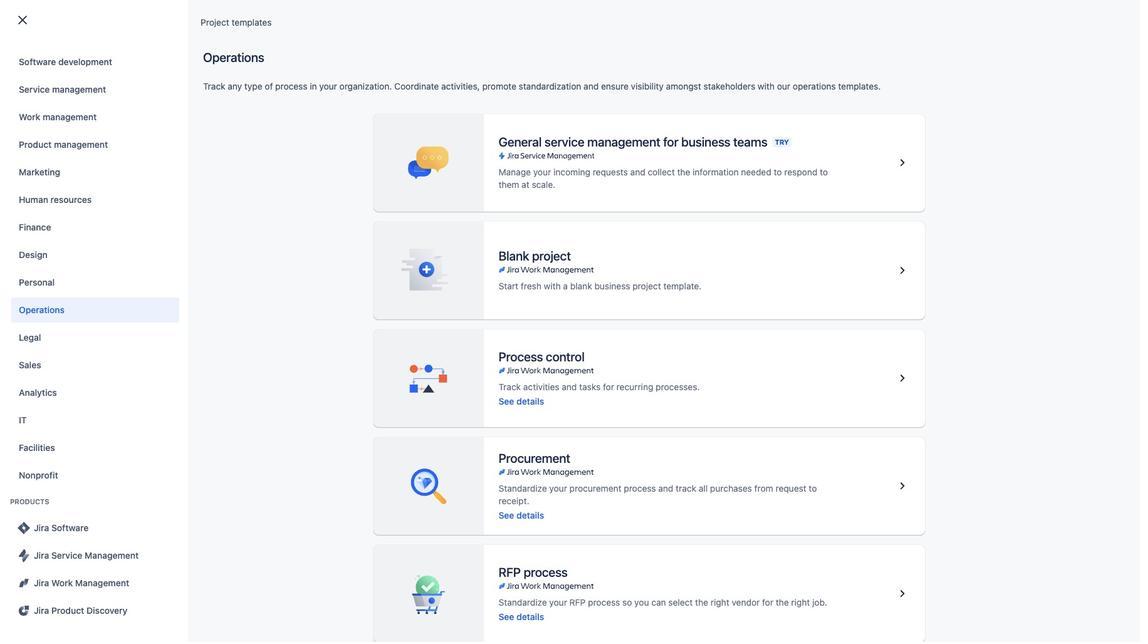 Task type: describe. For each thing, give the bounding box(es) containing it.
management up requests
[[588, 135, 661, 149]]

product for product management
[[19, 139, 52, 150]]

1 right from the left
[[711, 597, 730, 608]]

for up collect
[[663, 135, 679, 149]]

name button
[[49, 125, 95, 139]]

marketing
[[19, 167, 60, 177]]

goodmorning link
[[54, 181, 227, 196]]

service management
[[19, 84, 106, 95]]

blank
[[570, 281, 592, 292]]

Search Projects text field
[[26, 89, 149, 107]]

bundles
[[19, 29, 52, 40]]

Search field
[[902, 7, 1028, 27]]

1 horizontal spatial the
[[695, 597, 709, 608]]

track for track any type of process in your organization. coordinate activities, promote standardization and ensure visibility amongst stakeholders with our operations templates.
[[203, 81, 225, 92]]

your for rfp process
[[550, 597, 567, 608]]

jira for jira work management
[[34, 578, 49, 589]]

name
[[54, 126, 78, 137]]

control
[[546, 350, 585, 364]]

jira for jira product discovery
[[34, 606, 49, 616]]

facilities button
[[11, 436, 179, 461]]

legal
[[19, 332, 41, 343]]

the inside manage your incoming requests and collect the information needed to respond to them at scale.
[[677, 167, 691, 177]]

2 horizontal spatial to
[[820, 167, 828, 177]]

2 details from the top
[[517, 510, 544, 521]]

nonprofit button
[[11, 463, 179, 488]]

team- for star project-1374 icon on the top of the page
[[337, 303, 363, 313]]

product discovery
[[337, 243, 411, 253]]

team-managed software for star project-1374 icon on the top of the page
[[337, 303, 438, 313]]

from
[[755, 483, 774, 494]]

jira down any
[[215, 92, 230, 103]]

made
[[19, 1, 42, 12]]

0 vertical spatial project
[[532, 249, 571, 263]]

management for jira service management
[[85, 551, 139, 561]]

organization.
[[340, 81, 392, 92]]

manage
[[499, 167, 531, 177]]

activities,
[[441, 81, 480, 92]]

product management
[[19, 139, 108, 150]]

jira for jira service management
[[34, 551, 49, 561]]

made for you
[[19, 1, 73, 12]]

see details for rfp
[[499, 612, 544, 622]]

jira service management image
[[16, 549, 31, 564]]

tasks
[[579, 382, 601, 392]]

jira work management image inside button
[[16, 576, 31, 591]]

2 see details button from the top
[[499, 509, 544, 522]]

start fresh with a blank business project template.
[[499, 281, 702, 292]]

process control image
[[895, 371, 910, 386]]

at
[[522, 179, 530, 190]]

jira software button
[[11, 516, 179, 541]]

try
[[775, 138, 789, 146]]

standardize your rfp process so you can select the right vendor for the right job.
[[499, 597, 828, 608]]

software inside 'button'
[[51, 523, 89, 534]]

type
[[244, 81, 262, 92]]

procurement
[[570, 483, 622, 494]]

details for process
[[517, 396, 544, 407]]

operations
[[793, 81, 836, 92]]

nonprofit
[[19, 470, 58, 481]]

recurring
[[617, 382, 654, 392]]

0 horizontal spatial work
[[19, 112, 40, 122]]

any
[[228, 81, 242, 92]]

all
[[699, 483, 708, 494]]

1 horizontal spatial with
[[758, 81, 775, 92]]

and left ensure
[[584, 81, 599, 92]]

0 vertical spatial business
[[682, 135, 731, 149]]

standardization
[[519, 81, 581, 92]]

jira product discovery button
[[11, 599, 179, 624]]

requests
[[593, 167, 628, 177]]

see details for process
[[499, 396, 544, 407]]

development
[[58, 56, 112, 67]]

process inside standardize your procurement process and track all purchases from request to receipt.
[[624, 483, 656, 494]]

service
[[545, 135, 585, 149]]

star go to market sample image
[[29, 150, 44, 166]]

track
[[676, 483, 697, 494]]

software for star my kanban project icon
[[403, 213, 438, 223]]

team- for star my kanban project icon
[[337, 213, 363, 223]]

activities
[[523, 382, 560, 392]]

details for rfp
[[517, 612, 544, 622]]

management for jira work management
[[75, 578, 129, 589]]

jira work management
[[34, 578, 129, 589]]

blank project image
[[895, 263, 910, 278]]

rfp process
[[499, 565, 568, 580]]

fresh
[[521, 281, 542, 292]]

2 see from the top
[[499, 510, 514, 521]]

facilities
[[19, 443, 55, 453]]

human resources
[[19, 194, 92, 205]]

star nacho prod image
[[29, 241, 44, 256]]

for inside button
[[44, 1, 56, 12]]

templates
[[232, 17, 272, 28]]

teams
[[734, 135, 768, 149]]

analytics button
[[11, 381, 179, 406]]

team- for star nova project image
[[337, 273, 363, 283]]

stakeholders
[[704, 81, 756, 92]]

design
[[19, 250, 47, 260]]

0 horizontal spatial to
[[774, 167, 782, 177]]

marketing button
[[11, 160, 179, 185]]

star my kanban project image
[[29, 211, 44, 226]]

software development button
[[11, 50, 179, 75]]

our
[[777, 81, 791, 92]]

can
[[652, 597, 666, 608]]

purchases
[[710, 483, 752, 494]]

to inside standardize your procurement process and track all purchases from request to receipt.
[[809, 483, 817, 494]]

jira service management image inside "button"
[[16, 549, 31, 564]]

respond
[[785, 167, 818, 177]]

procurement
[[499, 451, 571, 466]]

human
[[19, 194, 48, 205]]

for right vendor
[[762, 597, 774, 608]]

product management button
[[11, 132, 179, 157]]

sales button
[[11, 353, 179, 378]]

jira software
[[34, 523, 89, 534]]

project templates
[[201, 17, 272, 28]]

work management
[[19, 112, 97, 122]]

choose jira products
[[182, 92, 268, 103]]

a
[[563, 281, 568, 292]]

personal
[[19, 277, 55, 288]]

operations inside operations button
[[19, 305, 65, 315]]

request
[[776, 483, 807, 494]]

managed for star my kanban project icon
[[363, 213, 400, 223]]

team- for star goodmorning icon on the top left of page
[[337, 182, 363, 193]]

managed for star project-1374 icon on the top of the page
[[363, 303, 400, 313]]

products
[[10, 498, 49, 506]]

lead
[[503, 126, 523, 137]]

software for star nova project image
[[403, 273, 438, 283]]

team-managed business
[[337, 152, 438, 163]]

0 vertical spatial operations
[[203, 50, 264, 65]]



Task type: locate. For each thing, give the bounding box(es) containing it.
1 horizontal spatial service
[[51, 551, 82, 561]]

track up choose jira products
[[203, 81, 225, 92]]

service inside button
[[19, 84, 50, 95]]

general service management for business teams
[[499, 135, 768, 149]]

project
[[201, 17, 229, 28]]

personal button
[[11, 270, 179, 295]]

jira service management
[[34, 551, 139, 561]]

1 managed from the top
[[363, 152, 400, 163]]

3 see details button from the top
[[499, 611, 544, 624]]

0 horizontal spatial track
[[203, 81, 225, 92]]

management
[[85, 551, 139, 561], [75, 578, 129, 589]]

visibility
[[631, 81, 664, 92]]

1 standardize from the top
[[499, 483, 547, 494]]

management down name 'button'
[[54, 139, 108, 150]]

lead button
[[498, 125, 538, 139]]

2 vertical spatial business
[[595, 281, 630, 292]]

3 see from the top
[[499, 612, 514, 622]]

blank project
[[499, 249, 571, 263]]

0 vertical spatial discovery
[[371, 243, 411, 253]]

0 vertical spatial rfp
[[499, 565, 521, 580]]

for
[[44, 1, 56, 12], [663, 135, 679, 149], [603, 382, 614, 392], [762, 597, 774, 608]]

product
[[19, 139, 52, 150], [337, 243, 369, 253], [51, 606, 84, 616]]

discovery
[[371, 243, 411, 253], [87, 606, 128, 616]]

standardize inside standardize your procurement process and track all purchases from request to receipt.
[[499, 483, 547, 494]]

1 details from the top
[[517, 396, 544, 407]]

2 standardize from the top
[[499, 597, 547, 608]]

track for track activities and tasks for recurring processes.
[[499, 382, 521, 392]]

information
[[693, 167, 739, 177]]

management inside button
[[75, 578, 129, 589]]

discovery inside jira product discovery button
[[87, 606, 128, 616]]

1 horizontal spatial to
[[809, 483, 817, 494]]

1 vertical spatial you
[[635, 597, 649, 608]]

management inside "button"
[[85, 551, 139, 561]]

2 vertical spatial product
[[51, 606, 84, 616]]

0 horizontal spatial with
[[544, 281, 561, 292]]

legal button
[[11, 325, 179, 351]]

them
[[499, 179, 519, 190]]

see for rfp
[[499, 612, 514, 622]]

software for star project-1374 icon on the top of the page
[[403, 303, 438, 313]]

2 vertical spatial see
[[499, 612, 514, 622]]

1 vertical spatial see
[[499, 510, 514, 521]]

2 see details from the top
[[499, 510, 544, 521]]

1 horizontal spatial track
[[499, 382, 521, 392]]

business
[[682, 135, 731, 149], [403, 152, 438, 163], [595, 281, 630, 292]]

select
[[669, 597, 693, 608]]

template.
[[664, 281, 702, 292]]

5 managed from the top
[[363, 303, 400, 313]]

team-managed software for star nova project image
[[337, 273, 438, 283]]

standardize your procurement process and track all purchases from request to receipt.
[[499, 483, 817, 506]]

promote
[[482, 81, 517, 92]]

1 team-managed software from the top
[[337, 182, 438, 193]]

see details down receipt.
[[499, 510, 544, 521]]

0 horizontal spatial service
[[19, 84, 50, 95]]

0 horizontal spatial you
[[58, 1, 73, 12]]

standardize up receipt.
[[499, 483, 547, 494]]

of
[[265, 81, 273, 92]]

ensure
[[601, 81, 629, 92]]

1 vertical spatial details
[[517, 510, 544, 521]]

see details button down activities
[[499, 395, 544, 408]]

products
[[232, 92, 268, 103]]

jira work management image
[[499, 265, 594, 275], [499, 265, 594, 275], [499, 366, 594, 376], [499, 366, 594, 376], [499, 467, 594, 477], [499, 467, 594, 477], [16, 576, 31, 591], [499, 582, 594, 592], [499, 582, 594, 592]]

1 horizontal spatial operations
[[203, 50, 264, 65]]

star project-1374 image
[[29, 301, 44, 316]]

project templates link
[[201, 15, 272, 30]]

jira work management image
[[16, 576, 31, 591]]

see down rfp process at the left of the page
[[499, 612, 514, 622]]

2 horizontal spatial business
[[682, 135, 731, 149]]

1 vertical spatial discovery
[[87, 606, 128, 616]]

1 vertical spatial business
[[403, 152, 438, 163]]

3 details from the top
[[517, 612, 544, 622]]

previous image
[[28, 342, 43, 357]]

management inside product management button
[[54, 139, 108, 150]]

amongst
[[666, 81, 701, 92]]

see details button for rfp
[[499, 611, 544, 624]]

general service management for business teams image
[[895, 156, 910, 171]]

rfp process image
[[895, 587, 910, 602]]

see details down activities
[[499, 396, 544, 407]]

1 horizontal spatial work
[[51, 578, 73, 589]]

software development
[[19, 56, 112, 67]]

1 horizontal spatial project
[[633, 281, 661, 292]]

team-managed software for star goodmorning icon on the top left of page
[[337, 182, 438, 193]]

your up scale.
[[533, 167, 551, 177]]

management inside service management button
[[52, 84, 106, 95]]

to right needed
[[774, 167, 782, 177]]

start
[[499, 281, 519, 292]]

and left collect
[[631, 167, 646, 177]]

1 vertical spatial software
[[51, 523, 89, 534]]

bundles button
[[11, 22, 179, 47]]

1 horizontal spatial you
[[635, 597, 649, 608]]

details down receipt.
[[517, 510, 544, 521]]

work
[[19, 112, 40, 122], [51, 578, 73, 589]]

rfp
[[499, 565, 521, 580], [570, 597, 586, 608]]

star nova project image
[[29, 271, 44, 286]]

processes.
[[656, 382, 700, 392]]

made for you button
[[11, 0, 179, 19]]

you inside button
[[58, 1, 73, 12]]

0 vertical spatial see details button
[[499, 395, 544, 408]]

general
[[499, 135, 542, 149]]

3 software from the top
[[403, 273, 438, 283]]

sales
[[19, 360, 41, 371]]

in
[[310, 81, 317, 92]]

0 vertical spatial details
[[517, 396, 544, 407]]

the right vendor
[[776, 597, 789, 608]]

0 vertical spatial software
[[19, 56, 56, 67]]

vendor
[[732, 597, 760, 608]]

service down projects
[[19, 84, 50, 95]]

0 horizontal spatial the
[[677, 167, 691, 177]]

1 vertical spatial work
[[51, 578, 73, 589]]

operations down personal
[[19, 305, 65, 315]]

procurement image
[[895, 479, 910, 494]]

track any type of process in your organization. coordinate activities, promote standardization and ensure visibility amongst stakeholders with our operations templates.
[[203, 81, 881, 92]]

see details button down rfp process at the left of the page
[[499, 611, 544, 624]]

0 vertical spatial track
[[203, 81, 225, 92]]

1 see details from the top
[[499, 396, 544, 407]]

jira product discovery
[[34, 606, 128, 616]]

jira work management button
[[11, 571, 179, 596]]

you right so
[[635, 597, 649, 608]]

your inside manage your incoming requests and collect the information needed to respond to them at scale.
[[533, 167, 551, 177]]

service inside "button"
[[51, 551, 82, 561]]

service management button
[[11, 77, 179, 102]]

0 vertical spatial work
[[19, 112, 40, 122]]

1 vertical spatial see details button
[[499, 509, 544, 522]]

2 horizontal spatial the
[[776, 597, 789, 608]]

jira software image
[[16, 521, 31, 536]]

1 vertical spatial with
[[544, 281, 561, 292]]

2 software from the top
[[403, 213, 438, 223]]

team- for star go to market sample icon
[[337, 152, 363, 163]]

managed
[[363, 152, 400, 163], [363, 182, 400, 193], [363, 213, 400, 223], [363, 273, 400, 283], [363, 303, 400, 313]]

0 horizontal spatial rfp
[[499, 565, 521, 580]]

the right select on the bottom
[[695, 597, 709, 608]]

right left job.
[[792, 597, 810, 608]]

4 software from the top
[[403, 303, 438, 313]]

finance
[[19, 222, 51, 233]]

1 see details button from the top
[[499, 395, 544, 408]]

jira inside 'button'
[[34, 523, 49, 534]]

0 horizontal spatial business
[[403, 152, 438, 163]]

5 team- from the top
[[337, 303, 363, 313]]

right left vendor
[[711, 597, 730, 608]]

project
[[532, 249, 571, 263], [633, 281, 661, 292]]

jira service management image
[[499, 151, 594, 161], [499, 151, 594, 161], [16, 549, 31, 564]]

team-managed software
[[337, 182, 438, 193], [337, 213, 438, 223], [337, 273, 438, 283], [337, 303, 438, 313]]

2 right from the left
[[792, 597, 810, 608]]

0 vertical spatial product
[[19, 139, 52, 150]]

needed
[[741, 167, 772, 177]]

3 team- from the top
[[337, 213, 363, 223]]

resources
[[51, 194, 92, 205]]

managed for star goodmorning icon on the top left of page
[[363, 182, 400, 193]]

product for product discovery
[[337, 243, 369, 253]]

jira inside "button"
[[34, 551, 49, 561]]

it
[[19, 415, 27, 426]]

templates.
[[839, 81, 881, 92]]

with left a
[[544, 281, 561, 292]]

1 vertical spatial track
[[499, 382, 521, 392]]

the
[[677, 167, 691, 177], [695, 597, 709, 608], [776, 597, 789, 608]]

back to projects image
[[15, 13, 30, 28]]

jira software image
[[16, 521, 31, 536]]

management for service management
[[52, 84, 106, 95]]

your left procurement
[[550, 483, 567, 494]]

coordinate
[[394, 81, 439, 92]]

job.
[[813, 597, 828, 608]]

1 horizontal spatial rfp
[[570, 597, 586, 608]]

jira right jira software icon
[[34, 523, 49, 534]]

work up star go to market sample icon
[[19, 112, 40, 122]]

0 vertical spatial see
[[499, 396, 514, 407]]

management for work management
[[43, 112, 97, 122]]

2 team-managed software from the top
[[337, 213, 438, 223]]

your
[[319, 81, 337, 92], [533, 167, 551, 177], [550, 483, 567, 494], [550, 597, 567, 608]]

managed for star go to market sample icon
[[363, 152, 400, 163]]

standardize down rfp process at the left of the page
[[499, 597, 547, 608]]

0 horizontal spatial project
[[532, 249, 571, 263]]

you
[[58, 1, 73, 12], [635, 597, 649, 608]]

1 vertical spatial see details
[[499, 510, 544, 521]]

1 vertical spatial product
[[337, 243, 369, 253]]

0 vertical spatial with
[[758, 81, 775, 92]]

2 vertical spatial details
[[517, 612, 544, 622]]

see
[[499, 396, 514, 407], [499, 510, 514, 521], [499, 612, 514, 622]]

star goodmorning image
[[29, 181, 44, 196]]

process
[[499, 350, 543, 364]]

see down process
[[499, 396, 514, 407]]

and left tasks
[[562, 382, 577, 392]]

1 vertical spatial project
[[633, 281, 661, 292]]

1 horizontal spatial discovery
[[371, 243, 411, 253]]

see details
[[499, 396, 544, 407], [499, 510, 544, 521], [499, 612, 544, 622]]

0 vertical spatial you
[[58, 1, 73, 12]]

team-managed software for star my kanban project icon
[[337, 213, 438, 223]]

your right in
[[319, 81, 337, 92]]

see details button down receipt.
[[499, 509, 544, 522]]

jira right jira service management icon
[[34, 551, 49, 561]]

your down rfp process at the left of the page
[[550, 597, 567, 608]]

0 vertical spatial management
[[85, 551, 139, 561]]

management inside 'work management' button
[[43, 112, 97, 122]]

1 vertical spatial operations
[[19, 305, 65, 315]]

4 team-managed software from the top
[[337, 303, 438, 313]]

4 managed from the top
[[363, 273, 400, 283]]

process
[[275, 81, 308, 92], [624, 483, 656, 494], [524, 565, 568, 580], [588, 597, 620, 608]]

analytics
[[19, 388, 57, 398]]

3 team-managed software from the top
[[337, 273, 438, 283]]

you right made
[[58, 1, 73, 12]]

software inside button
[[19, 56, 56, 67]]

banner
[[0, 0, 1141, 35]]

3 managed from the top
[[363, 213, 400, 223]]

projects
[[25, 51, 78, 69]]

your for procurement
[[550, 483, 567, 494]]

see down receipt.
[[499, 510, 514, 521]]

1 horizontal spatial business
[[595, 281, 630, 292]]

0 horizontal spatial discovery
[[87, 606, 128, 616]]

and
[[584, 81, 599, 92], [631, 167, 646, 177], [562, 382, 577, 392], [659, 483, 674, 494]]

jira for jira software
[[34, 523, 49, 534]]

1 team- from the top
[[337, 152, 363, 163]]

track
[[203, 81, 225, 92], [499, 382, 521, 392]]

it button
[[11, 408, 179, 433]]

management for product management
[[54, 139, 108, 150]]

work management button
[[11, 105, 179, 130]]

0 horizontal spatial right
[[711, 597, 730, 608]]

0 vertical spatial service
[[19, 84, 50, 95]]

1 vertical spatial standardize
[[499, 597, 547, 608]]

primary element
[[8, 0, 892, 35]]

0 vertical spatial standardize
[[499, 483, 547, 494]]

see for process
[[499, 396, 514, 407]]

2 vertical spatial see details button
[[499, 611, 544, 624]]

manage your incoming requests and collect the information needed to respond to them at scale.
[[499, 167, 828, 190]]

to right respond
[[820, 167, 828, 177]]

software for star goodmorning icon on the top left of page
[[403, 182, 438, 193]]

collect
[[648, 167, 675, 177]]

and left track
[[659, 483, 674, 494]]

1 vertical spatial service
[[51, 551, 82, 561]]

product inside button
[[51, 606, 84, 616]]

software
[[403, 182, 438, 193], [403, 213, 438, 223], [403, 273, 438, 283], [403, 303, 438, 313]]

details down activities
[[517, 396, 544, 407]]

project up a
[[532, 249, 571, 263]]

and inside standardize your procurement process and track all purchases from request to receipt.
[[659, 483, 674, 494]]

for right made
[[44, 1, 56, 12]]

1 software from the top
[[403, 182, 438, 193]]

jira product discovery image
[[16, 604, 31, 619], [16, 604, 31, 619]]

software down bundles
[[19, 56, 56, 67]]

1 vertical spatial rfp
[[570, 597, 586, 608]]

standardize for procurement
[[499, 483, 547, 494]]

3 see details from the top
[[499, 612, 544, 622]]

the right collect
[[677, 167, 691, 177]]

operations up any
[[203, 50, 264, 65]]

2 managed from the top
[[363, 182, 400, 193]]

product inside button
[[19, 139, 52, 150]]

4 team- from the top
[[337, 273, 363, 283]]

for right tasks
[[603, 382, 614, 392]]

track left activities
[[499, 382, 521, 392]]

management down the jira service management "button"
[[75, 578, 129, 589]]

management down development
[[52, 84, 106, 95]]

service
[[19, 84, 50, 95], [51, 551, 82, 561]]

0 horizontal spatial operations
[[19, 305, 65, 315]]

choose
[[182, 92, 213, 103]]

jira down 'jira work management'
[[34, 606, 49, 616]]

details down rfp process at the left of the page
[[517, 612, 544, 622]]

your for general service management for business teams
[[533, 167, 551, 177]]

1 see from the top
[[499, 396, 514, 407]]

software up jira service management
[[51, 523, 89, 534]]

see details button for process
[[499, 395, 544, 408]]

management up name 'button'
[[43, 112, 97, 122]]

0 vertical spatial see details
[[499, 396, 544, 407]]

and inside manage your incoming requests and collect the information needed to respond to them at scale.
[[631, 167, 646, 177]]

standardize for rfp process
[[499, 597, 547, 608]]

1 horizontal spatial right
[[792, 597, 810, 608]]

blank
[[499, 249, 529, 263]]

work up jira product discovery
[[51, 578, 73, 589]]

with left our
[[758, 81, 775, 92]]

managed for star nova project image
[[363, 273, 400, 283]]

to right request
[[809, 483, 817, 494]]

1 vertical spatial management
[[75, 578, 129, 589]]

jira right jira work management icon
[[34, 578, 49, 589]]

goodmorning
[[74, 182, 129, 192]]

see details down rfp process at the left of the page
[[499, 612, 544, 622]]

jira service management button
[[11, 544, 179, 569]]

2 team- from the top
[[337, 182, 363, 193]]

human resources button
[[11, 187, 179, 213]]

2 vertical spatial see details
[[499, 612, 544, 622]]

management down jira software 'button'
[[85, 551, 139, 561]]

your inside standardize your procurement process and track all purchases from request to receipt.
[[550, 483, 567, 494]]

design button
[[11, 243, 179, 268]]

service down the jira software
[[51, 551, 82, 561]]

project left template.
[[633, 281, 661, 292]]



Task type: vqa. For each thing, say whether or not it's contained in the screenshot.
name on the left of the page
yes



